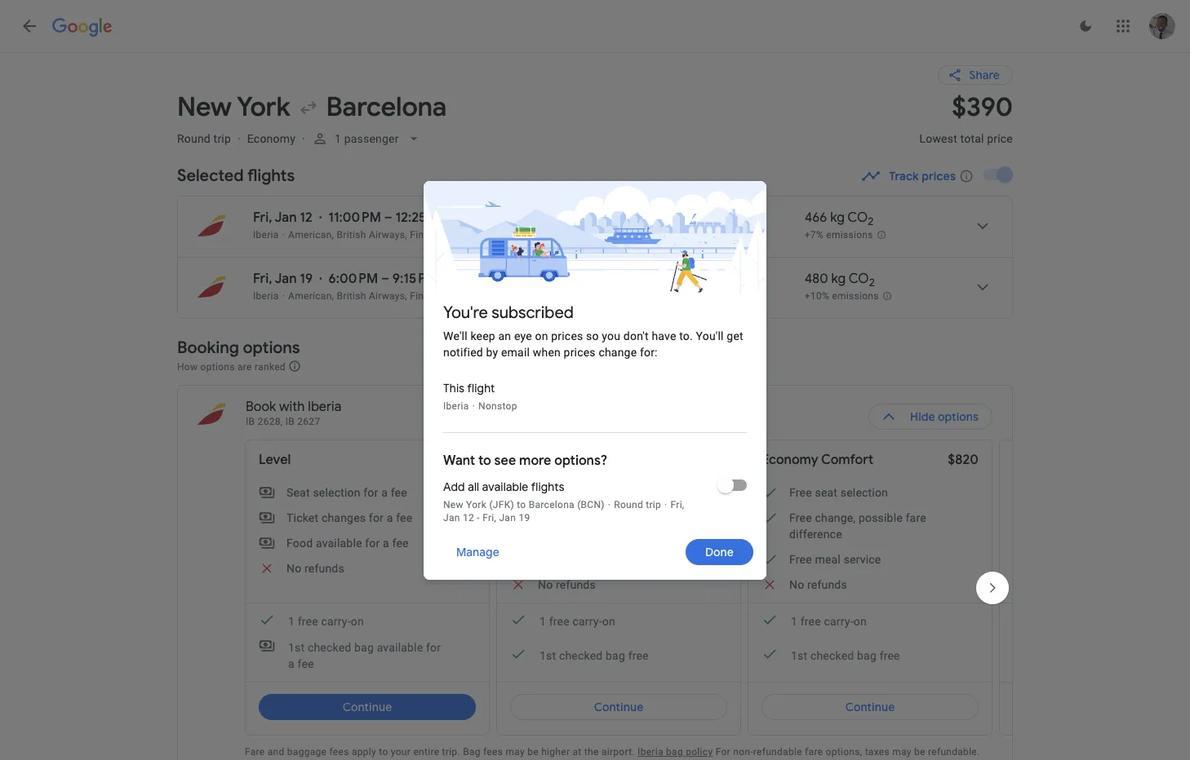 Task type: vqa. For each thing, say whether or not it's contained in the screenshot.
middle prices
yes



Task type: describe. For each thing, give the bounding box(es) containing it.
min for 7 hr 25 min jfk – bcn
[[539, 210, 561, 226]]

+7% emissions
[[805, 230, 873, 241]]

jan for fri, jan 12
[[275, 210, 297, 226]]

options for how
[[200, 361, 235, 373]]

refunds for economy comfort
[[807, 579, 847, 592]]

-
[[477, 512, 480, 524]]

Departure time: 6:00 PM. text field
[[329, 271, 378, 287]]

(bcn)
[[577, 499, 605, 511]]

hide options button
[[868, 404, 992, 430]]

food
[[286, 537, 313, 550]]

airways, for fri, jan 19
[[369, 291, 407, 302]]

0 vertical spatial to
[[478, 453, 491, 469]]

emissions for 466 kg co
[[826, 230, 873, 241]]

1 vertical spatial level
[[259, 452, 291, 468]]

total duration 7 hr 25 min. element
[[496, 210, 646, 229]]

hide options
[[910, 410, 979, 424]]

selected
[[177, 166, 244, 186]]

how options are ranked
[[177, 361, 288, 373]]

1 vertical spatial flights
[[531, 480, 564, 494]]

jfk
[[496, 229, 513, 241]]

higher
[[541, 747, 570, 758]]

for
[[715, 747, 730, 758]]

email
[[501, 346, 530, 359]]

baggage
[[287, 747, 327, 758]]

nonstop flight. element for 480 kg co
[[646, 271, 697, 290]]

level inside "list"
[[552, 229, 576, 241]]

we'll
[[443, 329, 467, 342]]

continue for seat
[[594, 700, 643, 715]]

to inside main content
[[379, 747, 388, 758]]

– for 9:15 pm
[[381, 271, 389, 287]]

fri, jan 12 - fri, jan 19
[[443, 499, 684, 524]]

2 vertical spatial prices
[[564, 346, 596, 359]]

by inside you're subscribed we'll keep an eye on prices so you don't have to. you'll get notified by email when prices change for:
[[486, 346, 498, 359]]

your
[[391, 747, 411, 758]]

add all available flights
[[443, 480, 564, 494]]

carry- for economy comfort
[[824, 615, 854, 628]]

2627
[[297, 416, 320, 428]]

possible for selection
[[859, 512, 903, 525]]

fri, jan 19
[[253, 271, 313, 287]]

19 inside "list"
[[300, 271, 313, 287]]

+10%
[[805, 291, 829, 302]]

2 be from the left
[[914, 747, 925, 758]]

at
[[573, 747, 582, 758]]

New York to Barcelona and back text field
[[177, 91, 900, 124]]

2 carry- from the left
[[573, 615, 602, 628]]

non-
[[733, 747, 753, 758]]

1st for economy comfort
[[791, 650, 807, 663]]

free left seat
[[789, 486, 812, 500]]

change, for selection
[[564, 512, 604, 525]]

so
[[586, 329, 599, 342]]

25
[[521, 210, 536, 226]]

york for new york (jfk) to barcelona (bcn)
[[466, 499, 487, 511]]

2 horizontal spatial to
[[517, 499, 526, 511]]

ranked
[[255, 361, 286, 373]]

1 horizontal spatial round trip
[[614, 499, 661, 511]]

carry- for level
[[321, 615, 351, 628]]

nonstop for 480 kg co
[[646, 271, 697, 287]]

booking
[[177, 338, 239, 358]]

possible for for
[[607, 512, 651, 525]]

free left meal on the bottom right
[[789, 553, 812, 566]]

1 horizontal spatial fare
[[805, 747, 823, 758]]

fare for free seat selection
[[906, 512, 926, 525]]

 image down fri, jan 19
[[282, 291, 285, 302]]

1 ib from the left
[[246, 416, 255, 428]]

390 us dollars element
[[952, 91, 1013, 124]]

round trip inside main content
[[177, 132, 231, 145]]

entire
[[413, 747, 439, 758]]

15
[[522, 271, 534, 287]]

keep
[[470, 329, 495, 342]]

track prices
[[889, 169, 956, 184]]

book with iberia ib 2628, ib 2627
[[246, 399, 341, 428]]

1 free carry-on for economy comfort
[[791, 615, 867, 628]]

 image right (bcn)
[[608, 499, 611, 511]]

finnair for fri, jan 12
[[410, 229, 441, 241]]

checked for economy comfort
[[810, 650, 854, 663]]

british for fri, jan 12
[[337, 229, 366, 241]]

options for hide
[[938, 410, 979, 424]]

11:00 pm
[[328, 210, 381, 226]]

available inside 1st checked bag available for a fee
[[377, 642, 423, 655]]

fare and baggage fees apply to your entire trip.  bag fees may be higher at the airport. iberia bag policy for non-refundable fare options, taxes may be refundable.
[[245, 747, 980, 758]]

iberia down fri, jan 12
[[253, 229, 279, 241]]

a inside 1st checked bag available for a fee
[[288, 658, 295, 671]]

1 vertical spatial prices
[[551, 329, 583, 342]]

free change, possible fare difference for for
[[538, 512, 675, 541]]

7
[[496, 210, 503, 226]]

iberia bag policy link
[[638, 747, 713, 758]]

go back image
[[20, 16, 39, 36]]

economy optimal
[[510, 452, 619, 468]]

1st for level
[[288, 642, 305, 655]]

continue button for seat selection for a fee
[[510, 695, 727, 721]]

0 vertical spatial prices
[[922, 169, 956, 184]]

policy
[[686, 747, 713, 758]]

meal
[[815, 553, 841, 566]]

+10% emissions
[[805, 291, 879, 302]]

seat
[[815, 486, 837, 500]]

fare
[[245, 747, 265, 758]]

1 horizontal spatial no refunds
[[538, 579, 596, 592]]

selection for change,
[[564, 486, 612, 500]]

the
[[584, 747, 599, 758]]

no refunds for economy comfort
[[789, 579, 847, 592]]

free change, possible fare difference for selection
[[789, 512, 926, 541]]

1 horizontal spatial refunds
[[556, 579, 596, 592]]

see
[[494, 453, 516, 469]]

seat selection for a fee for changes
[[286, 486, 407, 500]]

want to see more options?
[[443, 453, 607, 469]]

1st checked bag free for selection
[[539, 650, 649, 663]]

1 passenger button
[[305, 124, 428, 153]]

refundable.
[[928, 747, 980, 758]]

1st checked bag available for a fee
[[288, 642, 441, 671]]

options for booking
[[243, 338, 300, 358]]

1 horizontal spatial barcelona
[[529, 499, 575, 511]]

booking options
[[177, 338, 300, 358]]

return flight on friday, january 19. leaves josep tarradellas barcelona-el prat airport at 6:00 pm on friday, january 19 and arrives at john f. kennedy international airport at 9:15 pm on friday, january 19. element
[[253, 271, 438, 287]]

Arrival time: 9:15 PM. text field
[[392, 271, 438, 287]]

food available for a fee
[[286, 537, 409, 550]]

seat for free
[[538, 486, 561, 500]]

american, for fri, jan 12
[[288, 229, 334, 241]]

for inside "list"
[[537, 229, 550, 241]]

service
[[844, 553, 881, 566]]

jan for fri, jan 12 - fri, jan 19
[[443, 512, 460, 524]]

economy for economy optimal
[[510, 452, 567, 468]]

next image
[[973, 568, 1012, 608]]

this flight
[[443, 381, 495, 395]]

subscribed
[[492, 302, 574, 323]]

american, british airways, finnair for fri, jan 19
[[288, 291, 441, 302]]

total
[[960, 132, 984, 145]]

changes
[[321, 512, 366, 525]]

round inside main content
[[177, 132, 211, 145]]

(jfk)
[[489, 499, 514, 511]]

1 horizontal spatial 1st
[[539, 650, 556, 663]]

 image left operated
[[445, 229, 447, 241]]

fee inside 1st checked bag available for a fee
[[297, 658, 314, 671]]

optimal
[[570, 452, 619, 468]]

you
[[602, 329, 620, 342]]

passenger
[[344, 132, 399, 145]]

free meal service
[[789, 553, 881, 566]]

economy comfort
[[762, 452, 873, 468]]

1 horizontal spatial checked
[[559, 650, 603, 663]]

with
[[279, 399, 305, 415]]

ticket
[[286, 512, 319, 525]]

2 may from the left
[[892, 747, 912, 758]]

refunds for level
[[304, 562, 344, 575]]

emissions for 480 kg co
[[832, 291, 879, 302]]

more
[[519, 453, 551, 469]]

2 fees from the left
[[483, 747, 503, 758]]

iberia right airport.
[[638, 747, 663, 758]]

1 vertical spatial available
[[316, 537, 362, 550]]

british for fri, jan 19
[[337, 291, 366, 302]]

comfort
[[821, 452, 873, 468]]

9 hr 15 min
[[496, 271, 559, 287]]

fri, for fri, jan 19
[[253, 271, 272, 287]]

kg for 480
[[831, 271, 846, 287]]

you're subscribed we'll keep an eye on prices so you don't have to. you'll get notified by email when prices change for:
[[443, 302, 743, 359]]

bcn
[[520, 229, 540, 241]]

new york (jfk) to barcelona (bcn)
[[443, 499, 605, 511]]

+7%
[[805, 230, 824, 241]]

0 horizontal spatial barcelona
[[326, 91, 447, 124]]

Flight numbers IB 2628, IB 2627 text field
[[246, 416, 320, 428]]

free down free seat selection
[[789, 512, 812, 525]]

on inside you're subscribed we'll keep an eye on prices so you don't have to. you'll get notified by email when prices change for:
[[535, 329, 548, 342]]

+1
[[447, 209, 455, 220]]

no refunds for level
[[286, 562, 344, 575]]

track
[[889, 169, 919, 184]]

learn more about booking options element
[[288, 357, 301, 375]]

done
[[705, 545, 734, 559]]

1 horizontal spatial no
[[538, 579, 553, 592]]

new york
[[177, 91, 290, 124]]



Task type: locate. For each thing, give the bounding box(es) containing it.
nonstop for 466 kg co
[[646, 210, 697, 226]]

options down booking
[[200, 361, 235, 373]]

12 for fri, jan 12
[[300, 210, 313, 226]]

0 horizontal spatial difference
[[538, 528, 591, 541]]

emissions
[[826, 230, 873, 241], [832, 291, 879, 302]]

no down 'food'
[[286, 562, 301, 575]]

change, down (bcn)
[[564, 512, 604, 525]]

continue button up 'taxes'
[[762, 695, 979, 721]]

co inside 480 kg co 2
[[849, 271, 869, 287]]

0 horizontal spatial new
[[177, 91, 232, 124]]

2 horizontal spatial refunds
[[807, 579, 847, 592]]

get
[[727, 329, 743, 342]]

barcelona up passenger
[[326, 91, 447, 124]]

jan down (jfk) at the left bottom of the page
[[499, 512, 516, 524]]

no down 'free meal service'
[[789, 579, 804, 592]]

2 horizontal spatial options
[[938, 410, 979, 424]]

refundable
[[753, 747, 802, 758]]

american, british airways, finnair down 6:00 pm
[[288, 291, 441, 302]]

1 vertical spatial barcelona
[[529, 499, 575, 511]]

3 carry- from the left
[[824, 615, 854, 628]]

0 horizontal spatial no
[[286, 562, 301, 575]]

1 british from the top
[[337, 229, 366, 241]]

lowest
[[919, 132, 957, 145]]

hr
[[506, 210, 518, 226], [506, 271, 519, 287]]

no refunds down fri, jan 12 - fri, jan 19
[[538, 579, 596, 592]]

be left refundable.
[[914, 747, 925, 758]]

1 finnair from the top
[[410, 229, 441, 241]]

selection down options?
[[564, 486, 612, 500]]

–
[[384, 210, 392, 226], [513, 229, 520, 241], [381, 271, 389, 287]]

None text field
[[919, 91, 1013, 160]]

difference for seat
[[789, 528, 842, 541]]

fri, jan 12
[[253, 210, 313, 226]]

hr right 9
[[506, 271, 519, 287]]

share button
[[938, 65, 1013, 85]]

0 vertical spatial round trip
[[177, 132, 231, 145]]

notified
[[443, 346, 483, 359]]

difference for selection
[[538, 528, 591, 541]]

barcelona left (bcn)
[[529, 499, 575, 511]]

0 horizontal spatial may
[[506, 747, 525, 758]]

refunds down food available for a fee
[[304, 562, 344, 575]]

fees
[[329, 747, 349, 758], [483, 747, 503, 758]]

2 possible from the left
[[859, 512, 903, 525]]

prices down so
[[564, 346, 596, 359]]

2 horizontal spatial continue button
[[762, 695, 979, 721]]

kg up the +10% emissions
[[831, 271, 846, 287]]

options right hide
[[938, 410, 979, 424]]

2 american, from the top
[[288, 291, 334, 302]]

change, down free seat selection
[[815, 512, 856, 525]]

round trip up selected on the top left of the page
[[177, 132, 231, 145]]

9
[[496, 271, 503, 287]]

1 vertical spatial hr
[[506, 271, 519, 287]]

0 horizontal spatial continue
[[342, 700, 392, 715]]

be left higher
[[527, 747, 539, 758]]

2 1st checked bag free from the left
[[791, 650, 900, 663]]

add
[[443, 480, 465, 494]]

change,
[[564, 512, 604, 525], [815, 512, 856, 525]]

0 vertical spatial by
[[495, 229, 506, 241]]

12 inside fri, jan 12 - fri, jan 19
[[463, 512, 474, 524]]

hr for 9
[[506, 271, 519, 287]]

when
[[533, 346, 561, 359]]

fri, inside departing flight on friday, january 12. leaves john f. kennedy international airport at 11:00 pm on friday, january 12 and arrives at josep tarradellas barcelona-el prat airport at 12:25 pm on saturday, january 13. element
[[253, 210, 272, 226]]

1 horizontal spatial fees
[[483, 747, 503, 758]]

12 left -
[[463, 512, 474, 524]]

1 horizontal spatial $390
[[952, 91, 1013, 124]]

level down total duration 7 hr 25 min. element
[[552, 229, 576, 241]]

1 seat from the left
[[286, 486, 310, 500]]

2 vertical spatial available
[[377, 642, 423, 655]]

2628,
[[258, 416, 283, 428]]

trip
[[214, 132, 231, 145], [646, 499, 661, 511]]

emissions down 466 kg co 2
[[826, 230, 873, 241]]

departing flight on friday, january 12. leaves john f. kennedy international airport at 11:00 pm on friday, january 12 and arrives at josep tarradellas barcelona-el prat airport at 12:25 pm on saturday, january 13. element
[[253, 209, 455, 226]]

want
[[443, 453, 475, 469]]

new for new york
[[177, 91, 232, 124]]

2 first checked bag is free element from the left
[[762, 646, 900, 664]]

ib down with
[[285, 416, 295, 428]]

iberia down fri, jan 19
[[253, 291, 279, 302]]

kg inside 466 kg co 2
[[830, 210, 845, 226]]

price
[[987, 132, 1013, 145]]

be
[[527, 747, 539, 758], [914, 747, 925, 758]]

2 american, british airways, finnair from the top
[[288, 291, 441, 302]]

no for economy comfort
[[789, 579, 804, 592]]

0 horizontal spatial round
[[177, 132, 211, 145]]

3 selection from the left
[[840, 486, 888, 500]]

list containing fri, jan 12
[[178, 197, 1012, 318]]

2 change, from the left
[[815, 512, 856, 525]]

by down 7
[[495, 229, 506, 241]]

2 free change, possible fare difference from the left
[[789, 512, 926, 541]]

 image inside departing flight on friday, january 12. leaves john f. kennedy international airport at 11:00 pm on friday, january 12 and arrives at josep tarradellas barcelona-el prat airport at 12:25 pm on saturday, january 13. element
[[319, 210, 322, 226]]

eye
[[514, 329, 532, 342]]

1 american, british airways, finnair from the top
[[288, 229, 441, 241]]

new down add
[[443, 499, 463, 511]]

kg inside 480 kg co 2
[[831, 271, 846, 287]]

british
[[337, 229, 366, 241], [337, 291, 366, 302]]

difference down fri, jan 12 - fri, jan 19
[[538, 528, 591, 541]]

1 1st checked bag free from the left
[[539, 650, 649, 663]]

selected flights
[[177, 166, 295, 186]]

1 vertical spatial by
[[486, 346, 498, 359]]

1 horizontal spatial change,
[[815, 512, 856, 525]]

fare for seat selection for a fee
[[654, 512, 675, 525]]

hr inside "element"
[[506, 271, 519, 287]]

for inside 1st checked bag available for a fee
[[426, 642, 441, 655]]

to left your
[[379, 747, 388, 758]]

seat selection for a fee for change,
[[538, 486, 658, 500]]

finnair down 9:15 pm
[[410, 291, 441, 302]]

american, down fri, jan 19
[[288, 291, 334, 302]]

1 be from the left
[[527, 747, 539, 758]]

selection for changes
[[313, 486, 360, 500]]

seat down more
[[538, 486, 561, 500]]

0 horizontal spatial possible
[[607, 512, 651, 525]]

co inside 466 kg co 2
[[847, 210, 868, 226]]

– inside "11:00 pm – 12:25 pm +1"
[[384, 210, 392, 226]]

may left higher
[[506, 747, 525, 758]]

selection down the comfort
[[840, 486, 888, 500]]

all
[[468, 480, 479, 494]]

2 seat from the left
[[538, 486, 561, 500]]

level down "2628,"
[[259, 452, 291, 468]]

nonstop flight. element for 466 kg co
[[646, 210, 697, 229]]

2 horizontal spatial no refunds
[[789, 579, 847, 592]]

1 horizontal spatial flights
[[531, 480, 564, 494]]

operated
[[451, 229, 492, 241]]

1
[[335, 132, 341, 145], [288, 615, 295, 628], [539, 615, 546, 628], [791, 615, 797, 628]]

british down 11:00 pm
[[337, 229, 366, 241]]

finnair for fri, jan 19
[[410, 291, 441, 302]]

0 horizontal spatial refunds
[[304, 562, 344, 575]]

co for 466 kg co
[[847, 210, 868, 226]]

american, british airways, finnair for fri, jan 12
[[288, 229, 441, 241]]

0 horizontal spatial no refunds
[[286, 562, 344, 575]]

 image for iberia
[[472, 400, 475, 412]]

0 vertical spatial nonstop flight. element
[[646, 210, 697, 229]]

flights
[[247, 166, 295, 186], [531, 480, 564, 494]]

0 horizontal spatial 1st
[[288, 642, 305, 655]]

airways, for fri, jan 12
[[369, 229, 407, 241]]

possible down 'optimal'
[[607, 512, 651, 525]]

 image for fri, jan 12
[[319, 210, 322, 226]]

trip.
[[442, 747, 460, 758]]

1st checked bag free for seat
[[791, 650, 900, 663]]

1 change, from the left
[[564, 512, 604, 525]]

0 vertical spatial trip
[[214, 132, 231, 145]]

1 horizontal spatial possible
[[859, 512, 903, 525]]

2 difference from the left
[[789, 528, 842, 541]]

19 inside fri, jan 12 - fri, jan 19
[[519, 512, 530, 524]]

 image left 1 passenger
[[302, 132, 305, 145]]

seat up ticket
[[286, 486, 310, 500]]

1 vertical spatial york
[[466, 499, 487, 511]]

1 vertical spatial 19
[[519, 512, 530, 524]]

nonstop flight. element
[[646, 210, 697, 229], [646, 271, 697, 290]]

0 horizontal spatial trip
[[214, 132, 231, 145]]

possible
[[607, 512, 651, 525], [859, 512, 903, 525]]

1 vertical spatial options
[[200, 361, 235, 373]]

refunds down fri, jan 12 - fri, jan 19
[[556, 579, 596, 592]]

free change, possible fare difference
[[538, 512, 675, 541], [789, 512, 926, 541]]

checked for level
[[308, 642, 351, 655]]

by
[[495, 229, 506, 241], [486, 346, 498, 359]]

2 horizontal spatial continue
[[845, 700, 895, 715]]

2 vertical spatial –
[[381, 271, 389, 287]]

11:00 pm – 12:25 pm +1
[[328, 209, 455, 226]]

2 horizontal spatial available
[[482, 480, 528, 494]]

Arrival time: 12:25 PM on  Saturday, January 13. text field
[[395, 209, 455, 226]]

options inside dropdown button
[[938, 410, 979, 424]]

$390 for $390
[[445, 452, 476, 468]]

1 passenger
[[335, 132, 399, 145]]

may
[[506, 747, 525, 758], [892, 747, 912, 758]]

airways, down "11:00 pm – 12:25 pm +1"
[[369, 229, 407, 241]]

continue up 'taxes'
[[845, 700, 895, 715]]

1 horizontal spatial free change, possible fare difference
[[789, 512, 926, 541]]

options
[[243, 338, 300, 358], [200, 361, 235, 373], [938, 410, 979, 424]]

2 ib from the left
[[285, 416, 295, 428]]

free down the new york (jfk) to barcelona (bcn) at the bottom of the page
[[538, 512, 561, 525]]

$390 for $390 lowest total price
[[952, 91, 1013, 124]]

2 airways, from the top
[[369, 291, 407, 302]]

bag inside 1st checked bag available for a fee
[[354, 642, 374, 655]]

free seat selection
[[789, 486, 888, 500]]

british down departure time: 6:00 pm. 'text field'
[[337, 291, 366, 302]]

by inside "list"
[[495, 229, 506, 241]]

12:25 pm
[[395, 210, 447, 226]]

have
[[652, 329, 676, 342]]

1 seat selection for a fee from the left
[[286, 486, 407, 500]]

fees left apply
[[329, 747, 349, 758]]

2 selection from the left
[[564, 486, 612, 500]]

1st inside 1st checked bag available for a fee
[[288, 642, 305, 655]]

0 horizontal spatial york
[[237, 91, 290, 124]]

0 vertical spatial flights
[[247, 166, 295, 186]]

fri, for fri, jan 12 - fri, jan 19
[[671, 499, 684, 511]]

first checked bag is free element for selection
[[510, 646, 649, 664]]

2 1 free carry-on from the left
[[539, 615, 615, 628]]

min for 9 hr 15 min
[[537, 271, 559, 287]]

19 down the new york (jfk) to barcelona (bcn) at the bottom of the page
[[519, 512, 530, 524]]

hr inside 7 hr 25 min jfk – bcn
[[506, 210, 518, 226]]

1 first checked bag is free element from the left
[[510, 646, 649, 664]]

2 for 466 kg co
[[868, 215, 874, 229]]

york up -
[[466, 499, 487, 511]]

main content containing new york
[[177, 52, 1190, 761]]

american,
[[288, 229, 334, 241], [288, 291, 334, 302]]

2 seat selection for a fee from the left
[[538, 486, 658, 500]]

new for new york (jfk) to barcelona (bcn)
[[443, 499, 463, 511]]

1 vertical spatial british
[[337, 291, 366, 302]]

1 horizontal spatial carry-
[[573, 615, 602, 628]]

0 horizontal spatial carry-
[[321, 615, 351, 628]]

continue up apply
[[342, 700, 392, 715]]

no down fri, jan 12 - fri, jan 19
[[538, 579, 553, 592]]

don't
[[623, 329, 649, 342]]

9:15 pm
[[392, 271, 438, 287]]

0 horizontal spatial selection
[[313, 486, 360, 500]]

manage
[[456, 545, 499, 559]]

1 vertical spatial kg
[[831, 271, 846, 287]]

0 horizontal spatial $390
[[445, 452, 476, 468]]

none text field containing $390
[[919, 91, 1013, 160]]

1 carry- from the left
[[321, 615, 351, 628]]

american, for fri, jan 19
[[288, 291, 334, 302]]

12 inside "list"
[[300, 210, 313, 226]]

continue button up apply
[[259, 695, 476, 721]]

prices
[[922, 169, 956, 184], [551, 329, 583, 342], [564, 346, 596, 359]]

you'll
[[696, 329, 724, 342]]

 image down new york
[[237, 132, 241, 145]]

checked
[[308, 642, 351, 655], [559, 650, 603, 663], [810, 650, 854, 663]]

– for 12:25 pm
[[384, 210, 392, 226]]

$390 down share
[[952, 91, 1013, 124]]

new up selected on the top left of the page
[[177, 91, 232, 124]]

and
[[267, 747, 284, 758]]

0 horizontal spatial fare
[[654, 512, 675, 525]]

economy
[[247, 132, 295, 145], [510, 452, 567, 468], [762, 452, 818, 468]]

3 1 free carry-on from the left
[[791, 615, 867, 628]]

to right (jfk) at the left bottom of the page
[[517, 499, 526, 511]]

1 nonstop flight. element from the top
[[646, 210, 697, 229]]

fee
[[391, 486, 407, 500], [642, 486, 658, 500], [396, 512, 412, 525], [392, 537, 409, 550], [297, 658, 314, 671]]

round trip
[[177, 132, 231, 145], [614, 499, 661, 511]]

free change, possible fare difference up service
[[789, 512, 926, 541]]

1 vertical spatial $390
[[445, 452, 476, 468]]

iberia down 25
[[508, 229, 534, 241]]

1 continue button from the left
[[259, 695, 476, 721]]

1 continue from the left
[[342, 700, 392, 715]]

1 vertical spatial nonstop flight. element
[[646, 271, 697, 290]]

1 fees from the left
[[329, 747, 349, 758]]

min inside 7 hr 25 min jfk – bcn
[[539, 210, 561, 226]]

min
[[539, 210, 561, 226], [537, 271, 559, 287]]

bag
[[463, 747, 481, 758]]

1 horizontal spatial continue
[[594, 700, 643, 715]]

flights up fri, jan 12
[[247, 166, 295, 186]]

466 kg co 2
[[805, 210, 874, 229]]

1 inside popup button
[[335, 132, 341, 145]]

seat selection for a fee down 'optimal'
[[538, 486, 658, 500]]

$390 inside '$390 lowest total price'
[[952, 91, 1013, 124]]

2 continue button from the left
[[510, 695, 727, 721]]

airways, down 6:00 pm – 9:15 pm
[[369, 291, 407, 302]]

round up selected on the top left of the page
[[177, 132, 211, 145]]

iberia up 2627
[[308, 399, 341, 415]]

1 vertical spatial finnair
[[410, 291, 441, 302]]

1 vertical spatial 12
[[463, 512, 474, 524]]

difference up meal on the bottom right
[[789, 528, 842, 541]]

2 horizontal spatial 1st
[[791, 650, 807, 663]]

continue for free
[[845, 700, 895, 715]]

2 horizontal spatial carry-
[[824, 615, 854, 628]]

iberia inside book with iberia ib 2628, ib 2627
[[308, 399, 341, 415]]

barcelona
[[326, 91, 447, 124], [529, 499, 575, 511]]

first checked bag is free element for seat
[[762, 646, 900, 664]]

may right 'taxes'
[[892, 747, 912, 758]]

 image down this flight
[[472, 400, 475, 412]]

fri, for fri, jan 12
[[253, 210, 272, 226]]

learn more about tracked prices image
[[959, 169, 974, 184]]

refunds down meal on the bottom right
[[807, 579, 847, 592]]

2 horizontal spatial checked
[[810, 650, 854, 663]]

no refunds down meal on the bottom right
[[789, 579, 847, 592]]

 image down fri, jan 12
[[282, 229, 285, 241]]

change, for seat
[[815, 512, 856, 525]]

continue button for free seat selection
[[762, 695, 979, 721]]

american, british airways, finnair down 11:00 pm
[[288, 229, 441, 241]]

0 horizontal spatial 1st checked bag free
[[539, 650, 649, 663]]

no
[[286, 562, 301, 575], [538, 579, 553, 592], [789, 579, 804, 592]]

1 vertical spatial 2
[[869, 276, 875, 290]]

hr right 7
[[506, 210, 518, 226]]

options up ranked
[[243, 338, 300, 358]]

1 vertical spatial airways,
[[369, 291, 407, 302]]

york
[[237, 91, 290, 124], [466, 499, 487, 511]]

0 vertical spatial options
[[243, 338, 300, 358]]

2 finnair from the top
[[410, 291, 441, 302]]

0 horizontal spatial options
[[200, 361, 235, 373]]

taxes
[[865, 747, 890, 758]]

hr for 7
[[506, 210, 518, 226]]

2 up +7% emissions
[[868, 215, 874, 229]]

2 nonstop flight. element from the top
[[646, 271, 697, 290]]

2 continue from the left
[[594, 700, 643, 715]]

checked inside 1st checked bag available for a fee
[[308, 642, 351, 655]]

1 possible from the left
[[607, 512, 651, 525]]

2
[[868, 215, 874, 229], [869, 276, 875, 290]]

1 vertical spatial min
[[537, 271, 559, 287]]

0 vertical spatial barcelona
[[326, 91, 447, 124]]

 image
[[237, 132, 241, 145], [319, 210, 322, 226], [282, 229, 285, 241], [472, 400, 475, 412]]

466
[[805, 210, 827, 226]]

1 may from the left
[[506, 747, 525, 758]]

american, down fri, jan 12
[[288, 229, 334, 241]]

1 free change, possible fare difference from the left
[[538, 512, 675, 541]]

bag
[[354, 642, 374, 655], [606, 650, 625, 663], [857, 650, 877, 663], [666, 747, 683, 758]]

1 1 free carry-on from the left
[[288, 615, 364, 628]]

continue up airport.
[[594, 700, 643, 715]]

to
[[478, 453, 491, 469], [517, 499, 526, 511], [379, 747, 388, 758]]

0 horizontal spatial seat selection for a fee
[[286, 486, 407, 500]]

$390 up add
[[445, 452, 476, 468]]

1 horizontal spatial options
[[243, 338, 300, 358]]

min right 25
[[539, 210, 561, 226]]

selection up changes
[[313, 486, 360, 500]]

kg up +7% emissions
[[830, 210, 845, 226]]

2 for 480 kg co
[[869, 276, 875, 290]]

1 vertical spatial american,
[[288, 291, 334, 302]]

york for new york
[[237, 91, 290, 124]]

$390
[[952, 91, 1013, 124], [445, 452, 476, 468]]

0 vertical spatial 2
[[868, 215, 874, 229]]

carry-
[[321, 615, 351, 628], [573, 615, 602, 628], [824, 615, 854, 628]]

jan left -
[[443, 512, 460, 524]]

for:
[[640, 346, 658, 359]]

2 vertical spatial options
[[938, 410, 979, 424]]

jan down fri, jan 12
[[275, 271, 297, 287]]

spain
[[579, 229, 605, 241]]

0 horizontal spatial ib
[[246, 416, 255, 428]]

0 horizontal spatial change,
[[564, 512, 604, 525]]

flights down more
[[531, 480, 564, 494]]

hide
[[910, 410, 935, 424]]

done button
[[686, 533, 753, 572]]

an
[[498, 329, 511, 342]]

finnair down arrival time: 12:25 pm on  saturday, january 13. text box
[[410, 229, 441, 241]]

1 vertical spatial –
[[513, 229, 520, 241]]

2 up the +10% emissions
[[869, 276, 875, 290]]

round right (bcn)
[[614, 499, 643, 511]]

economy for economy comfort
[[762, 452, 818, 468]]

jan for fri, jan 19
[[275, 271, 297, 287]]

1 horizontal spatial round
[[614, 499, 643, 511]]

1 horizontal spatial 19
[[519, 512, 530, 524]]

list
[[178, 197, 1012, 318]]

iberia
[[253, 229, 279, 241], [508, 229, 534, 241], [253, 291, 279, 302], [308, 399, 341, 415], [443, 400, 469, 412], [638, 747, 663, 758]]

no for level
[[286, 562, 301, 575]]

2 british from the top
[[337, 291, 366, 302]]

1 horizontal spatial 1 free carry-on
[[539, 615, 615, 628]]

0 vertical spatial airways,
[[369, 229, 407, 241]]

no refunds down 'food'
[[286, 562, 344, 575]]

0 vertical spatial level
[[552, 229, 576, 241]]

– inside 7 hr 25 min jfk – bcn
[[513, 229, 520, 241]]

co up the +10% emissions
[[849, 271, 869, 287]]

0 vertical spatial 19
[[300, 271, 313, 287]]

0 horizontal spatial free change, possible fare difference
[[538, 512, 675, 541]]

1 horizontal spatial may
[[892, 747, 912, 758]]

0 vertical spatial british
[[337, 229, 366, 241]]

 image
[[302, 132, 305, 145], [445, 229, 447, 241], [282, 291, 285, 302], [608, 499, 611, 511]]

0 vertical spatial new
[[177, 91, 232, 124]]

total duration 9 hr 15 min. element
[[496, 271, 646, 290]]

how
[[177, 361, 198, 373]]

seat selection for a fee up the ticket changes for a fee
[[286, 486, 407, 500]]

main content
[[177, 52, 1190, 761]]

flight
[[467, 381, 495, 395]]

1 selection from the left
[[313, 486, 360, 500]]

0 vertical spatial emissions
[[826, 230, 873, 241]]

2 inside 480 kg co 2
[[869, 276, 875, 290]]

1 free carry-on for level
[[288, 615, 364, 628]]

seat for ticket
[[286, 486, 310, 500]]

12 for fri, jan 12 - fri, jan 19
[[463, 512, 474, 524]]

1 horizontal spatial continue button
[[510, 695, 727, 721]]

co up +7% emissions
[[847, 210, 868, 226]]

1 vertical spatial emissions
[[832, 291, 879, 302]]

0 horizontal spatial be
[[527, 747, 539, 758]]

airport.
[[601, 747, 635, 758]]

Departure time: 11:00 PM. text field
[[328, 210, 381, 226]]

1 vertical spatial round
[[614, 499, 643, 511]]

1 airways, from the top
[[369, 229, 407, 241]]

continue button up airport.
[[510, 695, 727, 721]]

6:00 pm – 9:15 pm
[[329, 271, 438, 287]]

trip right (bcn)
[[646, 499, 661, 511]]

emissions down 480 kg co 2
[[832, 291, 879, 302]]

learn more about booking options image
[[288, 360, 301, 373]]

co for 480 kg co
[[849, 271, 869, 287]]

3 continue from the left
[[845, 700, 895, 715]]

0 horizontal spatial continue button
[[259, 695, 476, 721]]

kg for 466
[[830, 210, 845, 226]]

min inside "element"
[[537, 271, 559, 287]]

19 left 6:00 pm
[[300, 271, 313, 287]]

options,
[[826, 747, 862, 758]]

7 hr 25 min jfk – bcn
[[496, 210, 561, 241]]

2 vertical spatial nonstop
[[478, 400, 517, 412]]

0 horizontal spatial flights
[[247, 166, 295, 186]]

1 vertical spatial american, british airways, finnair
[[288, 291, 441, 302]]

3 continue button from the left
[[762, 695, 979, 721]]

1 american, from the top
[[288, 229, 334, 241]]

ib down book
[[246, 416, 255, 428]]

 image for round trip
[[237, 132, 241, 145]]

2 inside 466 kg co 2
[[868, 215, 874, 229]]

economy for economy
[[247, 132, 295, 145]]

1 vertical spatial trip
[[646, 499, 661, 511]]

first checked bag is free element
[[510, 646, 649, 664], [762, 646, 900, 664]]

to left see
[[478, 453, 491, 469]]

0 vertical spatial american,
[[288, 229, 334, 241]]

1 difference from the left
[[538, 528, 591, 541]]

iberia down the this
[[443, 400, 469, 412]]

operated by iberia for level spain
[[451, 229, 605, 241]]

2 horizontal spatial fare
[[906, 512, 926, 525]]



